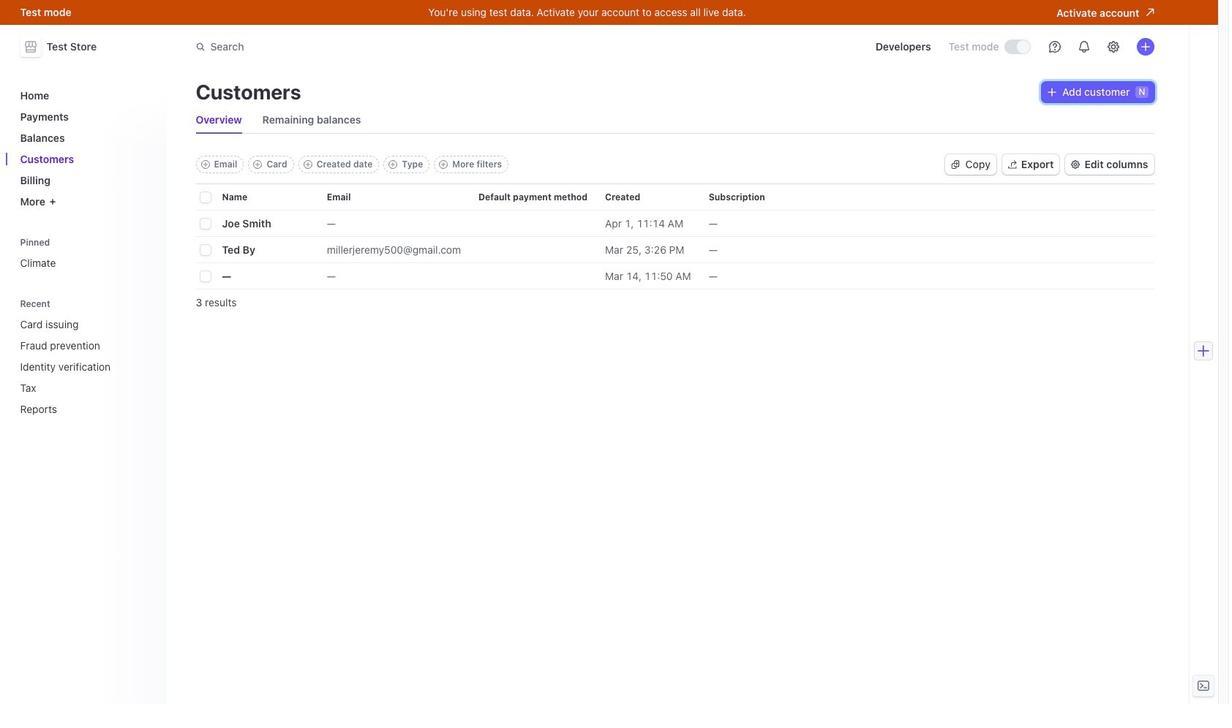 Task type: describe. For each thing, give the bounding box(es) containing it.
Select All checkbox
[[200, 193, 210, 203]]

clear history image
[[143, 300, 152, 308]]

2 select item checkbox from the top
[[200, 272, 210, 282]]

add card image
[[253, 160, 262, 169]]

1 vertical spatial svg image
[[951, 160, 960, 169]]

notifications image
[[1078, 41, 1090, 53]]

0 vertical spatial svg image
[[1048, 88, 1057, 97]]



Task type: locate. For each thing, give the bounding box(es) containing it.
add created date image
[[303, 160, 312, 169]]

add email image
[[201, 160, 210, 169]]

0 horizontal spatial svg image
[[951, 160, 960, 169]]

edit pins image
[[143, 238, 152, 247]]

pinned element
[[14, 232, 158, 275]]

Select item checkbox
[[200, 219, 210, 229]]

2 recent element from the top
[[14, 312, 158, 422]]

core navigation links element
[[14, 83, 158, 214]]

Select item checkbox
[[200, 245, 210, 255], [200, 272, 210, 282]]

tab list
[[196, 107, 1154, 134]]

settings image
[[1108, 41, 1119, 53]]

None search field
[[187, 33, 600, 60]]

1 select item checkbox from the top
[[200, 245, 210, 255]]

Search text field
[[187, 33, 600, 60]]

1 recent element from the top
[[14, 294, 158, 422]]

help image
[[1049, 41, 1061, 53]]

recent element
[[14, 294, 158, 422], [14, 312, 158, 422]]

Test mode checkbox
[[1005, 40, 1030, 53]]

1 vertical spatial select item checkbox
[[200, 272, 210, 282]]

0 vertical spatial select item checkbox
[[200, 245, 210, 255]]

toolbar
[[196, 156, 509, 173]]

add more filters image
[[439, 160, 448, 169]]

add type image
[[389, 160, 398, 169]]

svg image
[[1048, 88, 1057, 97], [951, 160, 960, 169]]

1 horizontal spatial svg image
[[1048, 88, 1057, 97]]



